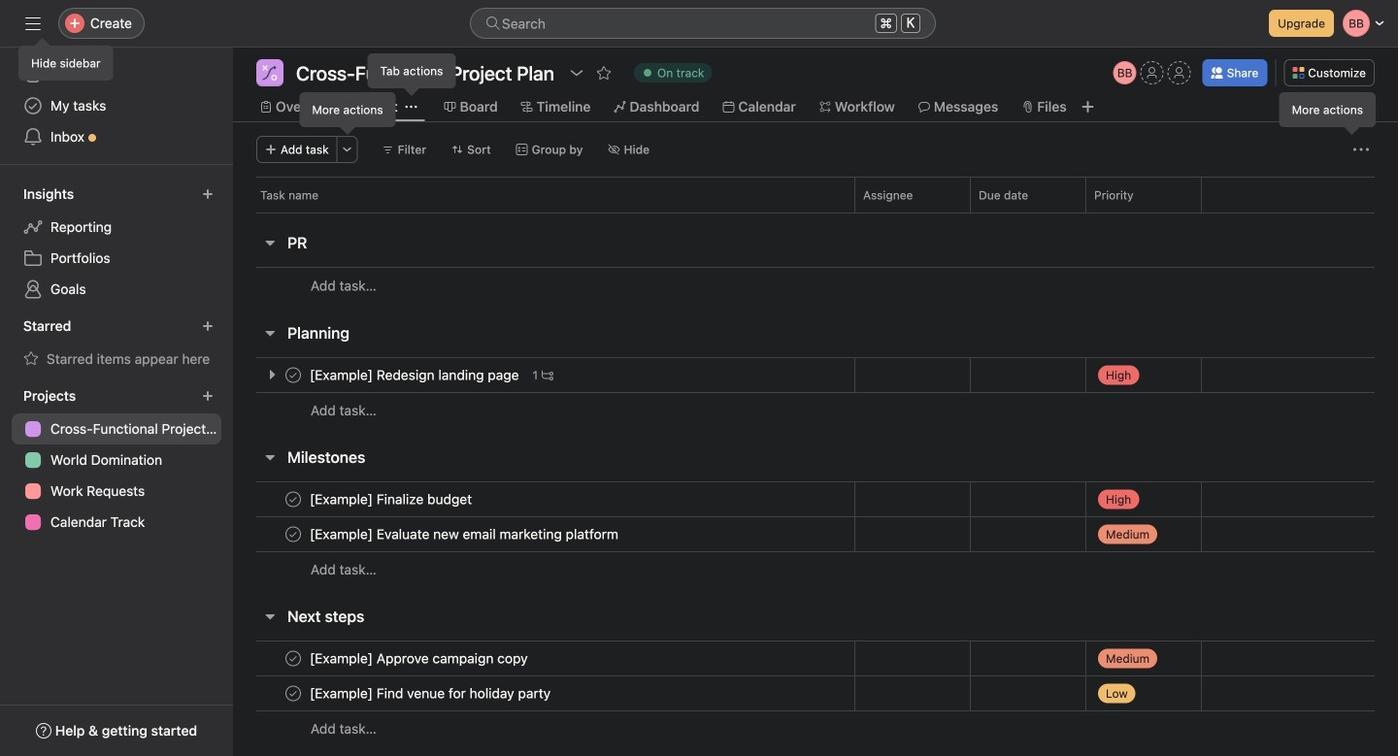 Task type: describe. For each thing, give the bounding box(es) containing it.
task name text field for collapse task list for this group icon corresponding to [example] finalize budget cell
[[306, 490, 478, 509]]

global element
[[0, 48, 233, 164]]

projects element
[[0, 379, 233, 542]]

tab actions image
[[405, 101, 417, 113]]

manage project members image
[[1114, 61, 1137, 84]]

starred element
[[0, 309, 233, 379]]

Search tasks, projects, and more text field
[[470, 8, 936, 39]]

header planning tree grid
[[233, 357, 1398, 428]]

mark complete image for [example] find venue for holiday party cell
[[282, 682, 305, 705]]

hide sidebar image
[[25, 16, 41, 31]]

task name text field inside [example] redesign landing page cell
[[306, 366, 525, 385]]

line_and_symbols image
[[262, 65, 278, 81]]

[example] redesign landing page cell
[[233, 357, 855, 393]]

mark complete image for [example] finalize budget cell
[[282, 488, 305, 511]]

mark complete image inside [example] redesign landing page cell
[[282, 364, 305, 387]]

header next steps tree grid
[[233, 641, 1398, 747]]

mark complete checkbox for [example] evaluate new email marketing platform cell
[[282, 523, 305, 546]]

new insights image
[[202, 188, 214, 200]]

task name text field for task name text field inside the [example] finalize budget cell
[[306, 525, 624, 544]]

mark complete checkbox inside [example] redesign landing page cell
[[282, 364, 305, 387]]

add items to starred image
[[202, 320, 214, 332]]



Task type: locate. For each thing, give the bounding box(es) containing it.
2 collapse task list for this group image from the top
[[262, 325, 278, 341]]

1 vertical spatial collapse task list for this group image
[[262, 325, 278, 341]]

[example] evaluate new email marketing platform cell
[[233, 517, 855, 553]]

2 task name text field from the top
[[306, 490, 478, 509]]

add tab image
[[1081, 99, 1096, 115]]

1 task name text field from the top
[[306, 366, 525, 385]]

row
[[233, 177, 1398, 213], [256, 212, 1375, 214], [233, 267, 1398, 304], [233, 357, 1398, 393], [233, 392, 1398, 428], [233, 482, 1398, 518], [233, 517, 1398, 553], [233, 552, 1398, 587], [233, 641, 1398, 677], [233, 676, 1398, 712], [233, 711, 1398, 747]]

1 subtask image
[[542, 369, 554, 381]]

task name text field inside [example] finalize budget cell
[[306, 490, 478, 509]]

[example] approve campaign copy cell
[[233, 641, 855, 677]]

task name text field for task name text field inside [example] approve campaign copy cell
[[306, 684, 557, 704]]

2 mark complete checkbox from the top
[[282, 523, 305, 546]]

task name text field inside [example] find venue for holiday party cell
[[306, 684, 557, 704]]

0 vertical spatial collapse task list for this group image
[[262, 235, 278, 251]]

0 vertical spatial task name text field
[[306, 366, 525, 385]]

collapse task list for this group image
[[262, 450, 278, 465], [262, 609, 278, 624]]

collapse task list for this group image for [example] approve campaign copy cell
[[262, 609, 278, 624]]

1 collapse task list for this group image from the top
[[262, 235, 278, 251]]

2 mark complete image from the top
[[282, 488, 305, 511]]

Mark complete checkbox
[[282, 488, 305, 511]]

1 mark complete image from the top
[[282, 364, 305, 387]]

new project or portfolio image
[[202, 390, 214, 402]]

3 mark complete checkbox from the top
[[282, 647, 305, 671]]

mark complete image inside [example] find venue for holiday party cell
[[282, 682, 305, 705]]

3 task name text field from the top
[[306, 649, 534, 669]]

[example] find venue for holiday party cell
[[233, 676, 855, 712]]

mark complete image
[[282, 364, 305, 387], [282, 488, 305, 511], [282, 523, 305, 546], [282, 682, 305, 705]]

task name text field for collapse task list for this group icon for [example] approve campaign copy cell
[[306, 649, 534, 669]]

task name text field inside [example] evaluate new email marketing platform cell
[[306, 525, 624, 544]]

collapse task list for this group image
[[262, 235, 278, 251], [262, 325, 278, 341]]

insights element
[[0, 177, 233, 309]]

[example] finalize budget cell
[[233, 482, 855, 518]]

mark complete image inside [example] evaluate new email marketing platform cell
[[282, 523, 305, 546]]

None text field
[[291, 59, 559, 86]]

None field
[[470, 8, 936, 39]]

1 task name text field from the top
[[306, 525, 624, 544]]

more actions image
[[1354, 142, 1369, 157], [341, 144, 353, 155]]

0 vertical spatial task name text field
[[306, 525, 624, 544]]

0 vertical spatial collapse task list for this group image
[[262, 450, 278, 465]]

mark complete checkbox for [example] approve campaign copy cell
[[282, 647, 305, 671]]

collapse task list for this group image for [example] finalize budget cell
[[262, 450, 278, 465]]

2 vertical spatial task name text field
[[306, 649, 534, 669]]

mark complete checkbox inside [example] find venue for holiday party cell
[[282, 682, 305, 705]]

4 mark complete checkbox from the top
[[282, 682, 305, 705]]

1 collapse task list for this group image from the top
[[262, 450, 278, 465]]

0 horizontal spatial more actions image
[[341, 144, 353, 155]]

Task name text field
[[306, 525, 624, 544], [306, 684, 557, 704]]

1 mark complete checkbox from the top
[[282, 364, 305, 387]]

show options image
[[569, 65, 585, 81]]

2 task name text field from the top
[[306, 684, 557, 704]]

1 vertical spatial task name text field
[[306, 490, 478, 509]]

expand subtask list for the task [example] redesign landing page image
[[264, 367, 280, 383]]

1 vertical spatial task name text field
[[306, 684, 557, 704]]

mark complete image
[[282, 647, 305, 671]]

1 horizontal spatial more actions image
[[1354, 142, 1369, 157]]

mark complete image inside [example] finalize budget cell
[[282, 488, 305, 511]]

Task name text field
[[306, 366, 525, 385], [306, 490, 478, 509], [306, 649, 534, 669]]

header milestones tree grid
[[233, 482, 1398, 587]]

Mark complete checkbox
[[282, 364, 305, 387], [282, 523, 305, 546], [282, 647, 305, 671], [282, 682, 305, 705]]

task name text field inside [example] approve campaign copy cell
[[306, 649, 534, 669]]

mark complete checkbox for [example] find venue for holiday party cell
[[282, 682, 305, 705]]

mark complete checkbox inside [example] evaluate new email marketing platform cell
[[282, 523, 305, 546]]

tooltip
[[19, 41, 112, 80], [369, 54, 455, 93], [300, 93, 395, 132], [1280, 93, 1375, 132]]

3 mark complete image from the top
[[282, 523, 305, 546]]

1 vertical spatial collapse task list for this group image
[[262, 609, 278, 624]]

2 collapse task list for this group image from the top
[[262, 609, 278, 624]]

mark complete image for [example] evaluate new email marketing platform cell
[[282, 523, 305, 546]]

4 mark complete image from the top
[[282, 682, 305, 705]]

add to starred image
[[596, 65, 612, 81]]

mark complete checkbox inside [example] approve campaign copy cell
[[282, 647, 305, 671]]



Task type: vqa. For each thing, say whether or not it's contained in the screenshot.
Mark complete option within the [Example] Evaluate new email marketing platform cell
yes



